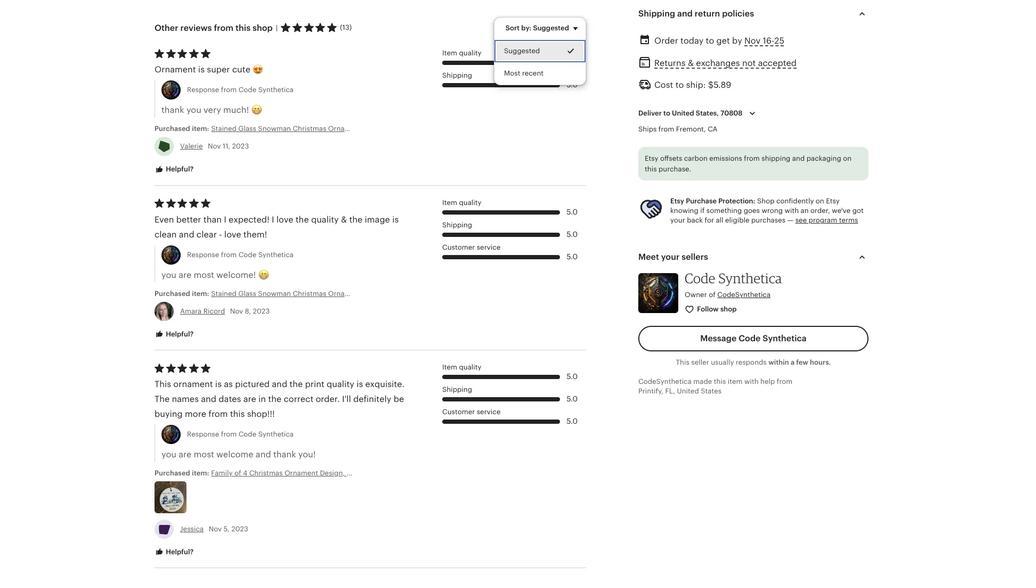 Task type: locate. For each thing, give the bounding box(es) containing it.
meet your sellers
[[639, 252, 708, 262]]

2 customer service from the top
[[442, 408, 501, 416]]

0 horizontal spatial with
[[745, 378, 759, 386]]

purchased up amara at the left of the page
[[155, 290, 190, 298]]

helpful? button
[[147, 160, 202, 180], [147, 325, 202, 344], [147, 543, 202, 562]]

purchased item: up view details of this review photo by jessica on the bottom
[[155, 469, 211, 477]]

0 vertical spatial this
[[676, 359, 690, 367]]

1 vertical spatial thank
[[273, 450, 296, 460]]

the up correct on the bottom left of page
[[290, 379, 303, 389]]

this left seller
[[676, 359, 690, 367]]

helpful? down jessica
[[164, 548, 194, 556]]

purchased item: for you are most welcome! 😁
[[155, 290, 211, 298]]

on up order,
[[816, 197, 824, 205]]

message
[[700, 334, 737, 344]]

0 vertical spatial thank
[[161, 105, 184, 115]]

response down clear
[[187, 251, 219, 259]]

item for this ornament is as pictured and the print quality is exquisite. the names and dates are in the correct order. i'll definitely be buying more from this shop!!!
[[442, 364, 457, 372]]

item: for much!
[[192, 125, 209, 133]]

2 vertical spatial 2023
[[231, 525, 248, 533]]

2 vertical spatial you
[[161, 450, 176, 460]]

2 purchased item: from the top
[[155, 290, 211, 298]]

shop confidently on etsy knowing if something goes wrong with an order, we've got your back for all eligible purchases —
[[671, 197, 864, 224]]

1 vertical spatial united
[[677, 387, 699, 395]]

0 horizontal spatial codesynthetica
[[639, 378, 692, 386]]

1 vertical spatial purchased item:
[[155, 290, 211, 298]]

4 5.0 from the top
[[567, 230, 578, 239]]

this inside etsy offsets carbon emissions from shipping and packaging on this purchase.
[[645, 165, 657, 173]]

code synthetica image
[[639, 274, 679, 313]]

70808
[[721, 109, 743, 117]]

helpful? button down jessica
[[147, 543, 202, 562]]

even better than i expected! i love the quality & the image is clean and clear - love them!
[[155, 215, 399, 240]]

offsets
[[660, 155, 682, 163]]

1 vertical spatial purchased
[[155, 290, 190, 298]]

2 item from the top
[[442, 199, 457, 207]]

0 horizontal spatial on
[[816, 197, 824, 205]]

2023 right 11,
[[232, 143, 249, 151]]

most left welcome
[[194, 450, 214, 460]]

etsy up knowing
[[671, 197, 684, 205]]

united
[[672, 109, 694, 117], [677, 387, 699, 395]]

0 vertical spatial united
[[672, 109, 694, 117]]

exchanges
[[696, 58, 740, 68]]

to left get
[[706, 36, 714, 46]]

1 vertical spatial item quality
[[442, 199, 482, 207]]

response from code synthetica up welcome!
[[187, 251, 294, 259]]

0 vertical spatial purchased item:
[[155, 125, 211, 133]]

suggested right by:
[[533, 24, 569, 32]]

1 vertical spatial 😁
[[258, 270, 269, 280]]

3 item: from the top
[[192, 469, 209, 477]]

shipping and return policies button
[[629, 1, 878, 27]]

1 vertical spatial response
[[187, 251, 219, 259]]

0 vertical spatial helpful?
[[164, 165, 194, 173]]

shop
[[253, 23, 273, 33], [721, 305, 737, 313]]

helpful? for thank
[[164, 165, 194, 173]]

1 most from the top
[[194, 270, 214, 280]]

i
[[224, 215, 226, 225], [272, 215, 274, 225]]

3 purchased item: from the top
[[155, 469, 211, 477]]

0 vertical spatial shop
[[253, 23, 273, 33]]

item quality for even better than i expected! i love the quality & the image is clean and clear - love them!
[[442, 199, 482, 207]]

codesynthetica
[[718, 291, 771, 299], [639, 378, 692, 386]]

0 horizontal spatial etsy
[[645, 155, 659, 163]]

this down dates
[[230, 409, 245, 419]]

2 helpful? button from the top
[[147, 325, 202, 344]]

1 purchased item: from the top
[[155, 125, 211, 133]]

synthetica up 'within'
[[763, 334, 807, 344]]

than
[[203, 215, 222, 225]]

ship:
[[686, 80, 706, 90]]

your down knowing
[[671, 216, 685, 224]]

0 vertical spatial service
[[477, 244, 501, 252]]

1 vertical spatial response from code synthetica
[[187, 251, 294, 259]]

this left the purchase.
[[645, 165, 657, 173]]

cost
[[655, 80, 673, 90]]

1 item from the top
[[442, 49, 457, 57]]

helpful? button down valerie
[[147, 160, 202, 180]]

this inside this ornament is as pictured and the print quality is exquisite. the names and dates are in the correct order. i'll definitely be buying more from this shop!!!
[[230, 409, 245, 419]]

1 vertical spatial with
[[745, 378, 759, 386]]

8 5.0 from the top
[[567, 418, 578, 426]]

shop right follow
[[721, 305, 737, 313]]

1 horizontal spatial i
[[272, 215, 274, 225]]

0 horizontal spatial &
[[341, 215, 347, 225]]

item: up valerie
[[192, 125, 209, 133]]

2 vertical spatial helpful?
[[164, 548, 194, 556]]

purchased up valerie "link"
[[155, 125, 190, 133]]

3 purchased from the top
[[155, 469, 190, 477]]

code down cute
[[239, 86, 256, 94]]

2023 for jessica nov 5, 2023
[[231, 525, 248, 533]]

response
[[187, 86, 219, 94], [187, 251, 219, 259], [187, 431, 219, 439]]

synthetica down shop!!!
[[258, 431, 294, 439]]

message code synthetica
[[700, 334, 807, 344]]

0 vertical spatial love
[[277, 215, 293, 225]]

quality
[[459, 49, 482, 57], [459, 199, 482, 207], [311, 215, 339, 225], [459, 364, 482, 372], [327, 379, 354, 389]]

are down 'more'
[[179, 450, 192, 460]]

order.
[[316, 394, 340, 404]]

1 response from the top
[[187, 86, 219, 94]]

0 vertical spatial customer
[[442, 244, 475, 252]]

cute
[[232, 65, 250, 75]]

this up the
[[155, 379, 171, 389]]

2 horizontal spatial etsy
[[826, 197, 840, 205]]

code up you are most welcome and thank you!
[[239, 431, 256, 439]]

2023
[[232, 143, 249, 151], [253, 307, 270, 315], [231, 525, 248, 533]]

from
[[214, 23, 234, 33], [221, 86, 237, 94], [659, 125, 674, 133], [744, 155, 760, 163], [221, 251, 237, 259], [777, 378, 793, 386], [208, 409, 228, 419], [221, 431, 237, 439]]

1 horizontal spatial on
[[843, 155, 852, 163]]

your right meet
[[661, 252, 680, 262]]

11,
[[223, 143, 230, 151]]

most
[[504, 69, 520, 77]]

i right than
[[224, 215, 226, 225]]

help
[[761, 378, 775, 386]]

from right help on the right of the page
[[777, 378, 793, 386]]

to right cost
[[676, 80, 684, 90]]

item: up amara ricord link
[[192, 290, 209, 298]]

codesynthetica up follow shop
[[718, 291, 771, 299]]

code for ornament is super cute 😍
[[239, 86, 256, 94]]

😁 right much!
[[251, 105, 262, 115]]

1 vertical spatial customer
[[442, 408, 475, 416]]

1 horizontal spatial shop
[[721, 305, 737, 313]]

1 vertical spatial suggested
[[504, 47, 540, 55]]

from up much!
[[221, 86, 237, 94]]

united inside the codesynthetica made this item with help from printify, fl, united states
[[677, 387, 699, 395]]

etsy purchase protection:
[[671, 197, 756, 205]]

etsy
[[645, 155, 659, 163], [671, 197, 684, 205], [826, 197, 840, 205]]

on right packaging
[[843, 155, 852, 163]]

seller
[[691, 359, 709, 367]]

from up welcome
[[221, 431, 237, 439]]

2 vertical spatial response
[[187, 431, 219, 439]]

are up amara at the left of the page
[[179, 270, 192, 280]]

1 customer from the top
[[442, 244, 475, 252]]

shop!!!
[[247, 409, 275, 419]]

united down "made"
[[677, 387, 699, 395]]

cost to ship: $ 5.89
[[655, 80, 731, 90]]

2 service from the top
[[477, 408, 501, 416]]

amara ricord link
[[180, 307, 225, 315]]

response down 'more'
[[187, 431, 219, 439]]

1 horizontal spatial etsy
[[671, 197, 684, 205]]

2 vertical spatial helpful? button
[[147, 543, 202, 562]]

this inside the codesynthetica made this item with help from printify, fl, united states
[[714, 378, 726, 386]]

1 vertical spatial to
[[676, 80, 684, 90]]

2 vertical spatial are
[[179, 450, 192, 460]]

and up correct on the bottom left of page
[[272, 379, 287, 389]]

response from code synthetica
[[187, 86, 294, 94], [187, 251, 294, 259], [187, 431, 294, 439]]

2 vertical spatial response from code synthetica
[[187, 431, 294, 439]]

1 vertical spatial service
[[477, 408, 501, 416]]

quality inside the 'even better than i expected! i love the quality & the image is clean and clear - love them!'
[[311, 215, 339, 225]]

super
[[207, 65, 230, 75]]

1 vertical spatial most
[[194, 450, 214, 460]]

a
[[791, 359, 795, 367]]

shipping
[[639, 9, 675, 19], [442, 71, 472, 79], [442, 221, 472, 229], [442, 386, 472, 394]]

2 most from the top
[[194, 450, 214, 460]]

2023 for valerie nov 11, 2023
[[232, 143, 249, 151]]

1 helpful? button from the top
[[147, 160, 202, 180]]

2 vertical spatial item:
[[192, 469, 209, 477]]

from right ships
[[659, 125, 674, 133]]

shop left |
[[253, 23, 273, 33]]

customer for this ornament is as pictured and the print quality is exquisite. the names and dates are in the correct order. i'll definitely be buying more from this shop!!!
[[442, 408, 475, 416]]

response down ornament is super cute 😍
[[187, 86, 219, 94]]

item quality for ornament is super cute 😍
[[442, 49, 482, 57]]

to for united
[[664, 109, 670, 117]]

response from code synthetica up you are most welcome and thank you!
[[187, 431, 294, 439]]

2 vertical spatial item
[[442, 364, 457, 372]]

2 customer from the top
[[442, 408, 475, 416]]

1 horizontal spatial codesynthetica
[[718, 291, 771, 299]]

and inside etsy offsets carbon emissions from shipping and packaging on this purchase.
[[792, 155, 805, 163]]

0 vertical spatial your
[[671, 216, 685, 224]]

this up states
[[714, 378, 726, 386]]

0 vertical spatial to
[[706, 36, 714, 46]]

from down dates
[[208, 409, 228, 419]]

this inside this ornament is as pictured and the print quality is exquisite. the names and dates are in the correct order. i'll definitely be buying more from this shop!!!
[[155, 379, 171, 389]]

follow shop
[[697, 305, 737, 313]]

(13)
[[340, 23, 352, 31]]

1 vertical spatial you
[[161, 270, 176, 280]]

1 vertical spatial item
[[442, 199, 457, 207]]

see program terms
[[796, 216, 858, 224]]

1 vertical spatial on
[[816, 197, 824, 205]]

i right expected!
[[272, 215, 274, 225]]

0 vertical spatial most
[[194, 270, 214, 280]]

1 purchased from the top
[[155, 125, 190, 133]]

suggested inside button
[[504, 47, 540, 55]]

and down better
[[179, 229, 194, 240]]

0 horizontal spatial to
[[664, 109, 670, 117]]

0 vertical spatial customer service
[[442, 244, 501, 252]]

code up owner
[[685, 270, 716, 287]]

codesynthetica up fl, on the bottom of page
[[639, 378, 692, 386]]

&
[[688, 58, 694, 68], [341, 215, 347, 225]]

with left help on the right of the page
[[745, 378, 759, 386]]

most for welcome
[[194, 450, 214, 460]]

to
[[706, 36, 714, 46], [676, 80, 684, 90], [664, 109, 670, 117]]

helpful? for you
[[164, 330, 194, 338]]

to for ship:
[[676, 80, 684, 90]]

ornament
[[173, 379, 213, 389]]

usually
[[711, 359, 734, 367]]

on
[[843, 155, 852, 163], [816, 197, 824, 205]]

from left shipping
[[744, 155, 760, 163]]

view details of this review photo by jessica image
[[155, 482, 187, 514]]

thank you very much! 😁
[[161, 105, 262, 115]]

3 response from code synthetica from the top
[[187, 431, 294, 439]]

customer service for this ornament is as pictured and the print quality is exquisite. the names and dates are in the correct order. i'll definitely be buying more from this shop!!!
[[442, 408, 501, 416]]

1 vertical spatial your
[[661, 252, 680, 262]]

purchased for you are most welcome and thank you!
[[155, 469, 190, 477]]

2 helpful? from the top
[[164, 330, 194, 338]]

2 response from code synthetica from the top
[[187, 251, 294, 259]]

1 vertical spatial love
[[224, 229, 241, 240]]

1 vertical spatial helpful? button
[[147, 325, 202, 344]]

synthetica inside message code synthetica button
[[763, 334, 807, 344]]

purchased item: up amara at the left of the page
[[155, 290, 211, 298]]

the
[[155, 394, 170, 404]]

and up 'more'
[[201, 394, 216, 404]]

0 vertical spatial 2023
[[232, 143, 249, 151]]

love right '-'
[[224, 229, 241, 240]]

1 vertical spatial 2023
[[253, 307, 270, 315]]

sort by: suggested
[[506, 24, 569, 32]]

code
[[239, 86, 256, 94], [239, 251, 256, 259], [685, 270, 716, 287], [739, 334, 761, 344], [239, 431, 256, 439]]

love
[[277, 215, 293, 225], [224, 229, 241, 240]]

etsy inside etsy offsets carbon emissions from shipping and packaging on this purchase.
[[645, 155, 659, 163]]

from inside this ornament is as pictured and the print quality is exquisite. the names and dates are in the correct order. i'll definitely be buying more from this shop!!!
[[208, 409, 228, 419]]

quality for even better than i expected! i love the quality & the image is clean and clear - love them!
[[459, 199, 482, 207]]

more
[[185, 409, 206, 419]]

from inside etsy offsets carbon emissions from shipping and packaging on this purchase.
[[744, 155, 760, 163]]

your inside dropdown button
[[661, 252, 680, 262]]

buying
[[155, 409, 183, 419]]

1 service from the top
[[477, 244, 501, 252]]

2 vertical spatial to
[[664, 109, 670, 117]]

purchase.
[[659, 165, 692, 173]]

are left "in"
[[243, 394, 256, 404]]

2 vertical spatial purchased
[[155, 469, 190, 477]]

ornament is super cute 😍
[[155, 65, 263, 75]]

codesynthetica inside code synthetica owner of codesynthetica
[[718, 291, 771, 299]]

synthetica down the '😍'
[[258, 86, 294, 94]]

service for this ornament is as pictured and the print quality is exquisite. the names and dates are in the correct order. i'll definitely be buying more from this shop!!!
[[477, 408, 501, 416]]

is up 'definitely'
[[357, 379, 363, 389]]

shop
[[757, 197, 775, 205]]

thank left very
[[161, 105, 184, 115]]

item quality for this ornament is as pictured and the print quality is exquisite. the names and dates are in the correct order. i'll definitely be buying more from this shop!!!
[[442, 364, 482, 372]]

1 horizontal spatial to
[[676, 80, 684, 90]]

1 horizontal spatial love
[[277, 215, 293, 225]]

the
[[296, 215, 309, 225], [349, 215, 363, 225], [290, 379, 303, 389], [268, 394, 282, 404]]

item: down you are most welcome and thank you!
[[192, 469, 209, 477]]

1 horizontal spatial with
[[785, 207, 799, 215]]

service
[[477, 244, 501, 252], [477, 408, 501, 416]]

1 vertical spatial helpful?
[[164, 330, 194, 338]]

0 vertical spatial response from code synthetica
[[187, 86, 294, 94]]

1 vertical spatial this
[[155, 379, 171, 389]]

& inside the 'even better than i expected! i love the quality & the image is clean and clear - love them!'
[[341, 215, 347, 225]]

you are most welcome! 😁
[[161, 270, 269, 280]]

& right returns
[[688, 58, 694, 68]]

1 item: from the top
[[192, 125, 209, 133]]

16-
[[763, 36, 775, 46]]

& left "image" at the top of page
[[341, 215, 347, 225]]

deliver
[[639, 109, 662, 117]]

0 vertical spatial codesynthetica
[[718, 291, 771, 299]]

2 item: from the top
[[192, 290, 209, 298]]

1 5.0 from the top
[[567, 58, 578, 67]]

0 vertical spatial purchased
[[155, 125, 190, 133]]

purchased item: for you are most welcome and thank you!
[[155, 469, 211, 477]]

this
[[236, 23, 251, 33], [645, 165, 657, 173], [714, 378, 726, 386], [230, 409, 245, 419]]

suggested up "most recent"
[[504, 47, 540, 55]]

1 vertical spatial &
[[341, 215, 347, 225]]

synthetica for ornament is super cute 😍
[[258, 86, 294, 94]]

2 response from the top
[[187, 251, 219, 259]]

1 customer service from the top
[[442, 244, 501, 252]]

0 vertical spatial on
[[843, 155, 852, 163]]

1 vertical spatial item:
[[192, 290, 209, 298]]

0 vertical spatial are
[[179, 270, 192, 280]]

1 response from code synthetica from the top
[[187, 86, 294, 94]]

them!
[[243, 229, 267, 240]]

thank left you! at the bottom left of the page
[[273, 450, 296, 460]]

and left return
[[677, 9, 693, 19]]

menu
[[494, 17, 586, 85]]

codesynthetica inside the codesynthetica made this item with help from printify, fl, united states
[[639, 378, 692, 386]]

3 item from the top
[[442, 364, 457, 372]]

2 vertical spatial purchased item:
[[155, 469, 211, 477]]

0 horizontal spatial thank
[[161, 105, 184, 115]]

you down buying
[[161, 450, 176, 460]]

😁 right welcome!
[[258, 270, 269, 280]]

0 vertical spatial &
[[688, 58, 694, 68]]

and right shipping
[[792, 155, 805, 163]]

0 horizontal spatial shop
[[253, 23, 273, 33]]

to inside dropdown button
[[664, 109, 670, 117]]

helpful? down amara at the left of the page
[[164, 330, 194, 338]]

item:
[[192, 125, 209, 133], [192, 290, 209, 298], [192, 469, 209, 477]]

😁 for thank you very much! 😁
[[251, 105, 262, 115]]

codesynthetica link
[[718, 291, 771, 299]]

item for ornament is super cute 😍
[[442, 49, 457, 57]]

eligible
[[725, 216, 750, 224]]

1 vertical spatial are
[[243, 394, 256, 404]]

0 vertical spatial with
[[785, 207, 799, 215]]

2 purchased from the top
[[155, 290, 190, 298]]

2023 right 8,
[[253, 307, 270, 315]]

code inside code synthetica owner of codesynthetica
[[685, 270, 716, 287]]

😁 for you are most welcome! 😁
[[258, 270, 269, 280]]

even
[[155, 215, 174, 225]]

0 vertical spatial item
[[442, 49, 457, 57]]

you!
[[298, 450, 316, 460]]

purchased for thank you very much! 😁
[[155, 125, 190, 133]]

code for even better than i expected! i love the quality & the image is clean and clear - love them!
[[239, 251, 256, 259]]

customer service for even better than i expected! i love the quality & the image is clean and clear - love them!
[[442, 244, 501, 252]]

0 vertical spatial item quality
[[442, 49, 482, 57]]

etsy up we've
[[826, 197, 840, 205]]

for
[[705, 216, 714, 224]]

code down them!
[[239, 251, 256, 259]]

love right expected!
[[277, 215, 293, 225]]

is left super
[[198, 65, 205, 75]]

0 vertical spatial response
[[187, 86, 219, 94]]

from right reviews
[[214, 23, 234, 33]]

amara
[[180, 307, 202, 315]]

3 helpful? button from the top
[[147, 543, 202, 562]]

are for and
[[179, 270, 192, 280]]

3 response from the top
[[187, 431, 219, 439]]

0 vertical spatial suggested
[[533, 24, 569, 32]]

synthetica up codesynthetica link
[[719, 270, 782, 287]]

response from code synthetica down cute
[[187, 86, 294, 94]]

1 helpful? from the top
[[164, 165, 194, 173]]

you
[[186, 105, 201, 115], [161, 270, 176, 280], [161, 450, 176, 460]]

is right "image" at the top of page
[[392, 215, 399, 225]]

ca
[[708, 125, 718, 133]]

other reviews from this shop |
[[155, 23, 278, 33]]

helpful? down valerie
[[164, 165, 194, 173]]

0 vertical spatial helpful? button
[[147, 160, 202, 180]]

you left very
[[186, 105, 201, 115]]

0 horizontal spatial love
[[224, 229, 241, 240]]

1 horizontal spatial &
[[688, 58, 694, 68]]

recent
[[522, 69, 544, 77]]

you down clean
[[161, 270, 176, 280]]

code up the responds
[[739, 334, 761, 344]]

purchased up view details of this review photo by jessica on the bottom
[[155, 469, 190, 477]]

states
[[701, 387, 722, 395]]

most for welcome!
[[194, 270, 214, 280]]

2 vertical spatial item quality
[[442, 364, 482, 372]]

0 vertical spatial item:
[[192, 125, 209, 133]]

service for even better than i expected! i love the quality & the image is clean and clear - love them!
[[477, 244, 501, 252]]

to right deliver
[[664, 109, 670, 117]]

1 vertical spatial shop
[[721, 305, 737, 313]]

with up —
[[785, 207, 799, 215]]

1 vertical spatial customer service
[[442, 408, 501, 416]]

dates
[[219, 394, 241, 404]]

1 vertical spatial codesynthetica
[[639, 378, 692, 386]]

purchased item: up valerie "link"
[[155, 125, 211, 133]]

synthetica for this ornament is as pictured and the print quality is exquisite. the names and dates are in the correct order. i'll definitely be buying more from this shop!!!
[[258, 431, 294, 439]]

1 horizontal spatial this
[[676, 359, 690, 367]]

0 horizontal spatial this
[[155, 379, 171, 389]]

1 item quality from the top
[[442, 49, 482, 57]]

0 horizontal spatial i
[[224, 215, 226, 225]]

0 vertical spatial 😁
[[251, 105, 262, 115]]

helpful? button down amara at the left of the page
[[147, 325, 202, 344]]

2023 right the 5,
[[231, 525, 248, 533]]

2 item quality from the top
[[442, 199, 482, 207]]

ricord
[[203, 307, 225, 315]]

code inside button
[[739, 334, 761, 344]]

3 item quality from the top
[[442, 364, 482, 372]]



Task type: vqa. For each thing, say whether or not it's contained in the screenshot.
Girlfriend
no



Task type: describe. For each thing, give the bounding box(es) containing it.
your inside shop confidently on etsy knowing if something goes wrong with an order, we've got your back for all eligible purchases —
[[671, 216, 685, 224]]

jessica
[[180, 525, 204, 533]]

5 5.0 from the top
[[567, 253, 578, 261]]

be
[[394, 394, 404, 404]]

image
[[365, 215, 390, 225]]

suggested button
[[494, 40, 586, 62]]

ships from fremont, ca
[[639, 125, 718, 133]]

1 horizontal spatial thank
[[273, 450, 296, 460]]

shipping for ornament is super cute 😍
[[442, 71, 472, 79]]

shipping for this ornament is as pictured and the print quality is exquisite. the names and dates are in the correct order. i'll definitely be buying more from this shop!!!
[[442, 386, 472, 394]]

united inside dropdown button
[[672, 109, 694, 117]]

1 i from the left
[[224, 215, 226, 225]]

responds
[[736, 359, 767, 367]]

is left as
[[215, 379, 222, 389]]

item
[[728, 378, 743, 386]]

back
[[687, 216, 703, 224]]

few
[[796, 359, 809, 367]]

this for this ornament is as pictured and the print quality is exquisite. the names and dates are in the correct order. i'll definitely be buying more from this shop!!!
[[155, 379, 171, 389]]

on inside etsy offsets carbon emissions from shipping and packaging on this purchase.
[[843, 155, 852, 163]]

goes
[[744, 207, 760, 215]]

returns & exchanges not accepted
[[655, 58, 797, 68]]

from up welcome!
[[221, 251, 237, 259]]

program
[[809, 216, 837, 224]]

got
[[853, 207, 864, 215]]

meet your sellers button
[[629, 245, 878, 270]]

you for better
[[161, 270, 176, 280]]

this for this seller usually responds within a few hours.
[[676, 359, 690, 367]]

expected!
[[229, 215, 270, 225]]

shipping
[[762, 155, 791, 163]]

order
[[655, 36, 678, 46]]

etsy for etsy purchase protection:
[[671, 197, 684, 205]]

2 i from the left
[[272, 215, 274, 225]]

the right expected!
[[296, 215, 309, 225]]

valerie link
[[180, 143, 203, 151]]

helpful? button for thank
[[147, 160, 202, 180]]

print
[[305, 379, 325, 389]]

by
[[732, 36, 742, 46]]

sellers
[[682, 252, 708, 262]]

deliver to united states, 70808
[[639, 109, 743, 117]]

5,
[[224, 525, 230, 533]]

nov left the 5,
[[209, 525, 222, 533]]

order,
[[811, 207, 830, 215]]

accepted
[[758, 58, 797, 68]]

item: for welcome!
[[192, 290, 209, 298]]

etsy for etsy offsets carbon emissions from shipping and packaging on this purchase.
[[645, 155, 659, 163]]

order today to get by nov 16-25
[[655, 36, 785, 46]]

response from code synthetica for welcome!
[[187, 251, 294, 259]]

sort by: suggested button
[[498, 17, 590, 39]]

nov left 11,
[[208, 143, 221, 151]]

quality inside this ornament is as pictured and the print quality is exquisite. the names and dates are in the correct order. i'll definitely be buying more from this shop!!!
[[327, 379, 354, 389]]

shipping inside dropdown button
[[639, 9, 675, 19]]

3 helpful? from the top
[[164, 548, 194, 556]]

definitely
[[353, 394, 391, 404]]

deliver to united states, 70808 button
[[631, 102, 767, 125]]

quality for this ornament is as pictured and the print quality is exquisite. the names and dates are in the correct order. i'll definitely be buying more from this shop!!!
[[459, 364, 482, 372]]

response for much!
[[187, 86, 219, 94]]

something
[[707, 207, 742, 215]]

suggested inside dropdown button
[[533, 24, 569, 32]]

are for dates
[[179, 450, 192, 460]]

reviews
[[180, 23, 212, 33]]

printify,
[[639, 387, 664, 395]]

|
[[276, 24, 278, 32]]

most recent button
[[494, 62, 586, 85]]

protection:
[[719, 197, 756, 205]]

-
[[219, 229, 222, 240]]

2 horizontal spatial to
[[706, 36, 714, 46]]

today
[[681, 36, 704, 46]]

follow
[[697, 305, 719, 313]]

with inside shop confidently on etsy knowing if something goes wrong with an order, we've got your back for all eligible purchases —
[[785, 207, 799, 215]]

synthetica inside code synthetica owner of codesynthetica
[[719, 270, 782, 287]]

response for welcome!
[[187, 251, 219, 259]]

from inside the codesynthetica made this item with help from printify, fl, united states
[[777, 378, 793, 386]]

the right "in"
[[268, 394, 282, 404]]

clean
[[155, 229, 177, 240]]

exquisite.
[[365, 379, 405, 389]]

customer for even better than i expected! i love the quality & the image is clean and clear - love them!
[[442, 244, 475, 252]]

shipping and return policies
[[639, 9, 754, 19]]

response from code synthetica for welcome
[[187, 431, 294, 439]]

and inside dropdown button
[[677, 9, 693, 19]]

on inside shop confidently on etsy knowing if something goes wrong with an order, we've got your back for all eligible purchases —
[[816, 197, 824, 205]]

code for this ornament is as pictured and the print quality is exquisite. the names and dates are in the correct order. i'll definitely be buying more from this shop!!!
[[239, 431, 256, 439]]

names
[[172, 394, 199, 404]]

quality for ornament is super cute 😍
[[459, 49, 482, 57]]

7 5.0 from the top
[[567, 395, 578, 404]]

0 vertical spatial you
[[186, 105, 201, 115]]

& inside button
[[688, 58, 694, 68]]

5.89
[[714, 80, 731, 90]]

8,
[[245, 307, 251, 315]]

3 5.0 from the top
[[567, 208, 578, 216]]

welcome
[[216, 450, 254, 460]]

correct
[[284, 394, 314, 404]]

packaging
[[807, 155, 841, 163]]

response for welcome
[[187, 431, 219, 439]]

in
[[259, 394, 266, 404]]

emissions
[[710, 155, 742, 163]]

the left "image" at the top of page
[[349, 215, 363, 225]]

are inside this ornament is as pictured and the print quality is exquisite. the names and dates are in the correct order. i'll definitely be buying more from this shop!!!
[[243, 394, 256, 404]]

carbon
[[684, 155, 708, 163]]

valerie nov 11, 2023
[[180, 143, 249, 151]]

knowing
[[671, 207, 699, 215]]

terms
[[839, 216, 858, 224]]

jessica nov 5, 2023
[[180, 525, 248, 533]]

6 5.0 from the top
[[567, 373, 578, 381]]

confidently
[[777, 197, 814, 205]]

most recent
[[504, 69, 544, 77]]

states,
[[696, 109, 719, 117]]

get
[[717, 36, 730, 46]]

purchased item: for thank you very much! 😁
[[155, 125, 211, 133]]

with inside the codesynthetica made this item with help from printify, fl, united states
[[745, 378, 759, 386]]

we've
[[832, 207, 851, 215]]

this left |
[[236, 23, 251, 33]]

purchased for you are most welcome! 😁
[[155, 290, 190, 298]]

response from code synthetica for much!
[[187, 86, 294, 94]]

pictured
[[235, 379, 270, 389]]

policies
[[722, 9, 754, 19]]

if
[[701, 207, 705, 215]]

nov right by
[[745, 36, 761, 46]]

2 5.0 from the top
[[567, 80, 578, 89]]

follow shop link
[[677, 300, 746, 320]]

item for even better than i expected! i love the quality & the image is clean and clear - love them!
[[442, 199, 457, 207]]

code synthetica owner of codesynthetica
[[685, 270, 782, 299]]

i'll
[[342, 394, 351, 404]]

is inside the 'even better than i expected! i love the quality & the image is clean and clear - love them!'
[[392, 215, 399, 225]]

welcome!
[[216, 270, 256, 280]]

jessica link
[[180, 525, 204, 533]]

and right welcome
[[256, 450, 271, 460]]

—
[[788, 216, 794, 224]]

purchase
[[686, 197, 717, 205]]

menu containing suggested
[[494, 17, 586, 85]]

synthetica for even better than i expected! i love the quality & the image is clean and clear - love them!
[[258, 251, 294, 259]]

much!
[[223, 105, 249, 115]]

returns & exchanges not accepted button
[[655, 55, 797, 71]]

an
[[801, 207, 809, 215]]

shipping for even better than i expected! i love the quality & the image is clean and clear - love them!
[[442, 221, 472, 229]]

item: for welcome
[[192, 469, 209, 477]]

very
[[204, 105, 221, 115]]

you for ornament
[[161, 450, 176, 460]]

etsy inside shop confidently on etsy knowing if something goes wrong with an order, we've got your back for all eligible purchases —
[[826, 197, 840, 205]]

helpful? button for you
[[147, 325, 202, 344]]

nov left 8,
[[230, 307, 243, 315]]

etsy offsets carbon emissions from shipping and packaging on this purchase.
[[645, 155, 852, 173]]

nov 16-25 button
[[745, 33, 785, 49]]

and inside the 'even better than i expected! i love the quality & the image is clean and clear - love them!'
[[179, 229, 194, 240]]



